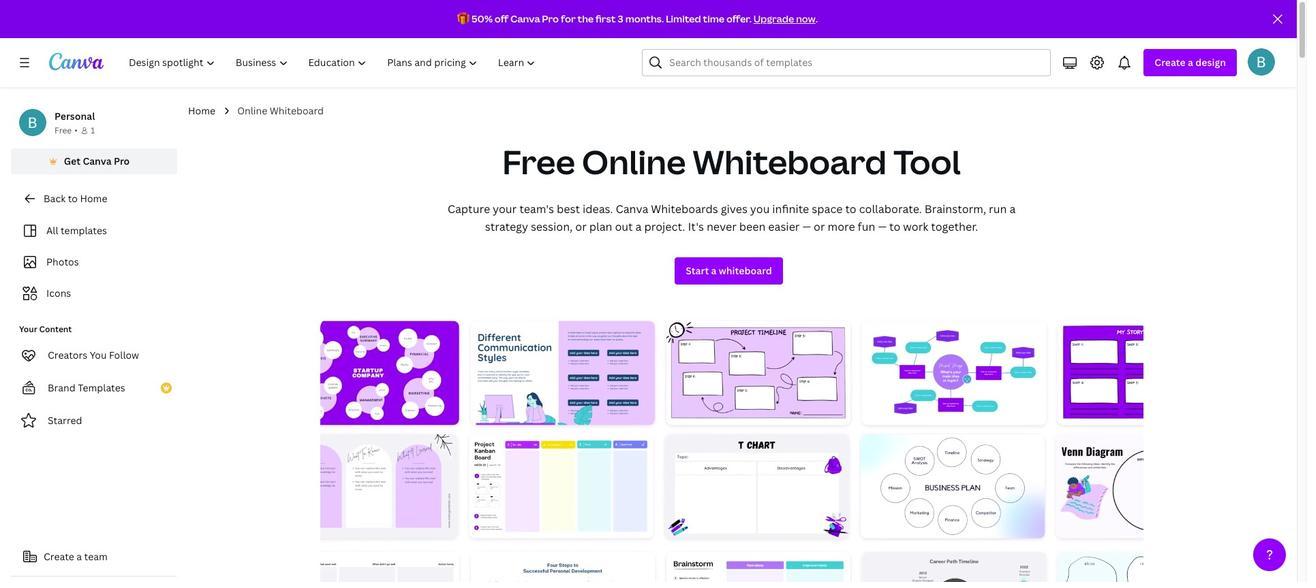 Task type: locate. For each thing, give the bounding box(es) containing it.
plan
[[590, 220, 613, 235]]

whiteboard
[[270, 104, 324, 117], [693, 140, 887, 184]]

free •
[[55, 125, 78, 136]]

or left "plan"
[[576, 220, 587, 235]]

1 horizontal spatial —
[[878, 220, 887, 235]]

limited
[[666, 12, 701, 25]]

a left team
[[77, 551, 82, 564]]

0 horizontal spatial whiteboard
[[270, 104, 324, 117]]

home inside back to home link
[[80, 192, 107, 205]]

to up more on the right of page
[[846, 202, 857, 217]]

1 vertical spatial create
[[44, 551, 74, 564]]

or down space on the top
[[814, 220, 825, 235]]

online right home 'link'
[[237, 104, 267, 117]]

create a team
[[44, 551, 108, 564]]

to
[[68, 192, 78, 205], [846, 202, 857, 217], [890, 220, 901, 235]]

pro left 'for'
[[542, 12, 559, 25]]

create a team button
[[11, 544, 177, 571]]

starred
[[48, 414, 82, 427]]

design
[[1196, 56, 1226, 69]]

offer.
[[727, 12, 752, 25]]

project.
[[645, 220, 686, 235]]

1 horizontal spatial create
[[1155, 56, 1186, 69]]

a left design
[[1188, 56, 1194, 69]]

or
[[576, 220, 587, 235], [814, 220, 825, 235]]

free
[[55, 125, 72, 136], [502, 140, 575, 184]]

None search field
[[642, 49, 1051, 76]]

personal
[[55, 110, 95, 123]]

0 vertical spatial online
[[237, 104, 267, 117]]

2 horizontal spatial canva
[[616, 202, 649, 217]]

create a design
[[1155, 56, 1226, 69]]

Search search field
[[670, 50, 1043, 76]]

1 horizontal spatial free
[[502, 140, 575, 184]]

a for whiteboard
[[711, 265, 717, 277]]

0 vertical spatial whiteboard
[[270, 104, 324, 117]]

pro inside button
[[114, 155, 130, 168]]

0 horizontal spatial —
[[803, 220, 811, 235]]

to down collaborate.
[[890, 220, 901, 235]]

home
[[188, 104, 216, 117], [80, 192, 107, 205]]

0 horizontal spatial pro
[[114, 155, 130, 168]]

been
[[740, 220, 766, 235]]

back to home
[[44, 192, 107, 205]]

home link
[[188, 104, 216, 119]]

2 — from the left
[[878, 220, 887, 235]]

1 vertical spatial canva
[[83, 155, 112, 168]]

start
[[686, 265, 709, 277]]

now
[[796, 12, 816, 25]]

a inside button
[[77, 551, 82, 564]]

0 horizontal spatial or
[[576, 220, 587, 235]]

1 vertical spatial home
[[80, 192, 107, 205]]

brand
[[48, 382, 76, 395]]

it's
[[688, 220, 704, 235]]

photos
[[46, 256, 79, 269]]

1 vertical spatial free
[[502, 140, 575, 184]]

creators you follow
[[48, 349, 139, 362]]

— right easier
[[803, 220, 811, 235]]

canva up out on the top
[[616, 202, 649, 217]]

online
[[237, 104, 267, 117], [582, 140, 686, 184]]

team
[[84, 551, 108, 564]]

brand templates
[[48, 382, 125, 395]]

0 vertical spatial home
[[188, 104, 216, 117]]

0 horizontal spatial free
[[55, 125, 72, 136]]

a right run
[[1010, 202, 1016, 217]]

1 horizontal spatial online
[[582, 140, 686, 184]]

1 horizontal spatial or
[[814, 220, 825, 235]]

canva right "off"
[[511, 12, 540, 25]]

top level navigation element
[[120, 49, 548, 76]]

0 vertical spatial pro
[[542, 12, 559, 25]]

0 horizontal spatial canva
[[83, 155, 112, 168]]

a right start
[[711, 265, 717, 277]]

1 horizontal spatial home
[[188, 104, 216, 117]]

whiteboard down top level navigation element
[[270, 104, 324, 117]]

1 vertical spatial whiteboard
[[693, 140, 887, 184]]

for
[[561, 12, 576, 25]]

0 vertical spatial create
[[1155, 56, 1186, 69]]

free up team's
[[502, 140, 575, 184]]

online up ideas.
[[582, 140, 686, 184]]

0 horizontal spatial home
[[80, 192, 107, 205]]

free left •
[[55, 125, 72, 136]]

canva right get
[[83, 155, 112, 168]]

2 vertical spatial canva
[[616, 202, 649, 217]]

1 vertical spatial pro
[[114, 155, 130, 168]]

never
[[707, 220, 737, 235]]

team's
[[520, 202, 554, 217]]

strategy
[[485, 220, 528, 235]]

1 horizontal spatial pro
[[542, 12, 559, 25]]

create
[[1155, 56, 1186, 69], [44, 551, 74, 564]]

pro up back to home link
[[114, 155, 130, 168]]

create inside dropdown button
[[1155, 56, 1186, 69]]

— right fun
[[878, 220, 887, 235]]

capture your team's best ideas. canva whiteboards gives you infinite space to collaborate. brainstorm, run a strategy session, or plan out a project. it's never been easier — or more fun — to work together.
[[448, 202, 1016, 235]]

best
[[557, 202, 580, 217]]

whiteboards
[[651, 202, 718, 217]]

create inside button
[[44, 551, 74, 564]]

canva
[[511, 12, 540, 25], [83, 155, 112, 168], [616, 202, 649, 217]]

create left design
[[1155, 56, 1186, 69]]

2 or from the left
[[814, 220, 825, 235]]

a
[[1188, 56, 1194, 69], [1010, 202, 1016, 217], [636, 220, 642, 235], [711, 265, 717, 277], [77, 551, 82, 564]]

pro
[[542, 12, 559, 25], [114, 155, 130, 168]]

whiteboard up infinite
[[693, 140, 887, 184]]

create left team
[[44, 551, 74, 564]]

0 vertical spatial canva
[[511, 12, 540, 25]]

0 vertical spatial free
[[55, 125, 72, 136]]

a inside dropdown button
[[1188, 56, 1194, 69]]

—
[[803, 220, 811, 235], [878, 220, 887, 235]]

icons link
[[19, 281, 169, 307]]

1 or from the left
[[576, 220, 587, 235]]

get
[[64, 155, 80, 168]]

your content
[[19, 324, 72, 335]]

0 horizontal spatial create
[[44, 551, 74, 564]]

creators
[[48, 349, 87, 362]]

to right back
[[68, 192, 78, 205]]

get canva pro
[[64, 155, 130, 168]]

0 horizontal spatial online
[[237, 104, 267, 117]]

tool
[[894, 140, 961, 184]]

canva inside capture your team's best ideas. canva whiteboards gives you infinite space to collaborate. brainstorm, run a strategy session, or plan out a project. it's never been easier — or more fun — to work together.
[[616, 202, 649, 217]]



Task type: describe. For each thing, give the bounding box(es) containing it.
capture
[[448, 202, 490, 217]]

back
[[44, 192, 66, 205]]

photos link
[[19, 250, 169, 275]]

you
[[750, 202, 770, 217]]

fun
[[858, 220, 876, 235]]

follow
[[109, 349, 139, 362]]

gives
[[721, 202, 748, 217]]

1 vertical spatial online
[[582, 140, 686, 184]]

🎁 50% off canva pro for the first 3 months. limited time offer. upgrade now .
[[458, 12, 818, 25]]

1 horizontal spatial whiteboard
[[693, 140, 887, 184]]

50%
[[472, 12, 493, 25]]

create a design button
[[1144, 49, 1237, 76]]

get canva pro button
[[11, 149, 177, 175]]

ideas.
[[583, 202, 613, 217]]

create for create a team
[[44, 551, 74, 564]]

a for design
[[1188, 56, 1194, 69]]

start a whiteboard link
[[675, 258, 783, 285]]

starred link
[[11, 408, 177, 435]]

space
[[812, 202, 843, 217]]

1 horizontal spatial to
[[846, 202, 857, 217]]

online whiteboard
[[237, 104, 324, 117]]

templates
[[78, 382, 125, 395]]

the
[[578, 12, 594, 25]]

all templates link
[[19, 218, 169, 244]]

brand templates link
[[11, 375, 177, 402]]

upgrade now button
[[754, 12, 816, 25]]

🎁
[[458, 12, 470, 25]]

together.
[[931, 220, 979, 235]]

off
[[495, 12, 509, 25]]

whiteboard
[[719, 265, 772, 277]]

content
[[39, 324, 72, 335]]

upgrade
[[754, 12, 794, 25]]

more
[[828, 220, 855, 235]]

creators you follow link
[[11, 342, 177, 370]]

1 horizontal spatial canva
[[511, 12, 540, 25]]

collaborate.
[[859, 202, 922, 217]]

1
[[91, 125, 95, 136]]

2 horizontal spatial to
[[890, 220, 901, 235]]

brainstorm,
[[925, 202, 987, 217]]

3
[[618, 12, 624, 25]]

free online whiteboard tool
[[502, 140, 961, 184]]

your
[[493, 202, 517, 217]]

out
[[615, 220, 633, 235]]

time
[[703, 12, 725, 25]]

work
[[904, 220, 929, 235]]

a right out on the top
[[636, 220, 642, 235]]

months.
[[626, 12, 664, 25]]

all templates
[[46, 224, 107, 237]]

.
[[816, 12, 818, 25]]

free for free •
[[55, 125, 72, 136]]

start a whiteboard
[[686, 265, 772, 277]]

a for team
[[77, 551, 82, 564]]

infinite
[[773, 202, 809, 217]]

brad klo image
[[1248, 48, 1276, 76]]

free for free online whiteboard tool
[[502, 140, 575, 184]]

templates
[[61, 224, 107, 237]]

0 horizontal spatial to
[[68, 192, 78, 205]]

icons
[[46, 287, 71, 300]]

all
[[46, 224, 58, 237]]

session,
[[531, 220, 573, 235]]

your
[[19, 324, 37, 335]]

easier
[[769, 220, 800, 235]]

create for create a design
[[1155, 56, 1186, 69]]

•
[[74, 125, 78, 136]]

back to home link
[[11, 185, 177, 213]]

you
[[90, 349, 107, 362]]

first
[[596, 12, 616, 25]]

run
[[989, 202, 1007, 217]]

canva inside get canva pro button
[[83, 155, 112, 168]]

1 — from the left
[[803, 220, 811, 235]]



Task type: vqa. For each thing, say whether or not it's contained in the screenshot.
rightmost Canva
yes



